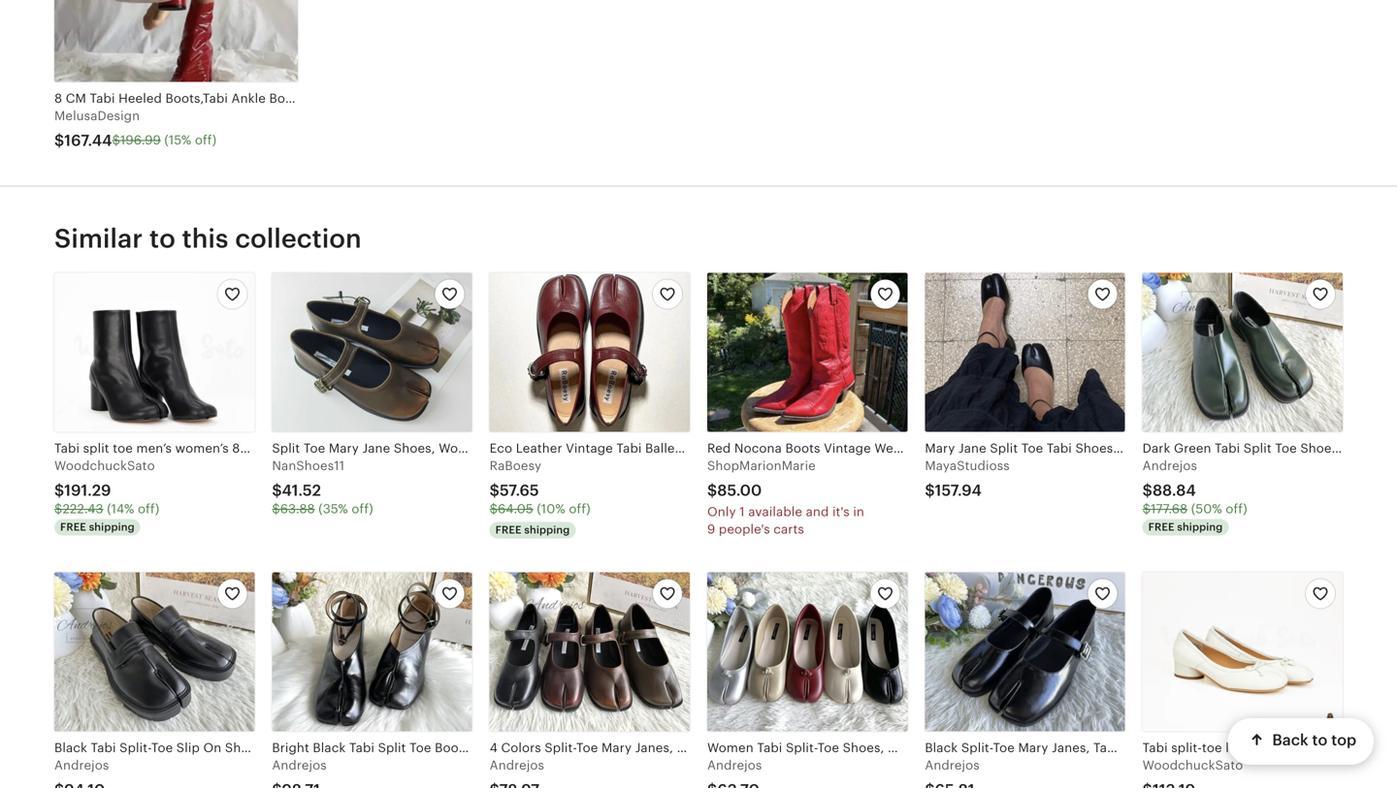 Task type: vqa. For each thing, say whether or not it's contained in the screenshot.
3rd THE ANDREJOS LINK from the right
yes



Task type: describe. For each thing, give the bounding box(es) containing it.
this
[[182, 224, 229, 254]]

4 andrejos link from the left
[[707, 573, 908, 789]]

flats
[[1337, 741, 1364, 756]]

9
[[707, 522, 715, 537]]

collection
[[235, 224, 362, 254]]

red nocona boots vintage western boots size 6 image
[[707, 273, 908, 432]]

tabi split-toe leather mary jane flats 35-48 woodchucksato
[[1143, 741, 1397, 773]]

tabi split toe men's women's 8cm heel leather boots eu35-47 woodchucksato $ 191.29 $ 222.43 (14% off) free shipping
[[54, 441, 429, 534]]

western
[[875, 441, 925, 456]]

eco leather vintage tabi ballet flats | women split toe adjustable strap mary jane shoes | retro brown black red white split toe tabi shoes image
[[490, 273, 690, 432]]

mary
[[1272, 741, 1303, 756]]

2 andrejos link from the left
[[272, 573, 472, 789]]

men's
[[136, 441, 172, 456]]

woodchucksato inside tabi split-toe leather mary jane flats 35-48 woodchucksato
[[1143, 759, 1243, 773]]

toe for split-
[[1202, 741, 1222, 756]]

222.43
[[63, 502, 103, 516]]

red nocona boots vintage western boots size 6 shopmarionmarie $ 85.00 only 1 available and it's in 9 people's carts
[[707, 441, 1004, 537]]

8 cm tabi heeled boots,tabi ankle boots, tabi split-toe leather boots, women's 8 cm heel split-toe boots. image
[[54, 0, 298, 82]]

black tabi split-toe slip on shoes, 3.5 cm heel tabi split-toe shoes, fashion split-toe slip on shoes, women's casual leather footwear image
[[54, 573, 255, 732]]

88.84
[[1153, 482, 1196, 500]]

shopmarionmarie
[[707, 459, 816, 474]]

2 boots from the left
[[928, 441, 963, 456]]

to for back
[[1312, 732, 1328, 750]]

back to top
[[1272, 732, 1357, 750]]

split-
[[1172, 741, 1202, 756]]

black split-toe mary janes, tabi split-toe shoes, women tabi ballet shoes sandal split toe, split toe mule slippers, women tabi flats shoes image
[[925, 573, 1125, 732]]

andrejos for bright black tabi split toe boots, 80 mm chunky round heels tabi split toe boots, women's leather tabi split toe boots, platform ankle boots image on the left bottom
[[272, 759, 327, 773]]

andrejos for women tabi split-toe shoes, women tabi ballet shoes sandal split toe, split toe mule slippers, split-toe mary janes, women tabi flats shoes image at the bottom
[[707, 759, 762, 773]]

andrejos for black tabi split-toe slip on shoes, 3.5 cm heel tabi split-toe shoes, fashion split-toe slip on shoes, women's casual leather footwear image on the left of the page
[[54, 759, 109, 773]]

nanshoes11
[[272, 459, 345, 474]]

63.88
[[280, 502, 315, 516]]

free for 57.65
[[496, 524, 522, 537]]

(14%
[[107, 502, 134, 516]]

(35%
[[319, 502, 348, 516]]

boots
[[339, 441, 374, 456]]

andrejos $ 88.84 $ 177.68 (50% off) free shipping
[[1143, 459, 1248, 534]]

mayastudioss
[[925, 459, 1010, 474]]

1 boots from the left
[[785, 441, 820, 456]]

off) for 167.44
[[195, 133, 217, 148]]

back to top button
[[1228, 719, 1374, 766]]

leather inside tabi split-toe leather mary jane flats 35-48 woodchucksato
[[1226, 741, 1269, 756]]

shipping for 88.84
[[1177, 522, 1223, 534]]

tabi for tabi split toe men's women's 8cm heel leather boots eu35-47 woodchucksato $ 191.29 $ 222.43 (14% off) free shipping
[[54, 441, 80, 456]]

off) inside tabi split toe men's women's 8cm heel leather boots eu35-47 woodchucksato $ 191.29 $ 222.43 (14% off) free shipping
[[138, 502, 159, 516]]

85.00
[[717, 482, 762, 500]]

4 colors split-toe mary janes, tabi split-toe shoes, women tabi ballet shoes sandal split toe, split toe mule slippers, tabi flats shoes image
[[490, 573, 690, 732]]

5 andrejos link from the left
[[925, 573, 1125, 789]]

size
[[967, 441, 992, 456]]

raboesy $ 57.65 $ 64.05 (10% off) free shipping
[[490, 459, 591, 537]]

andrejos for black split-toe mary janes, tabi split-toe shoes, women tabi ballet shoes sandal split toe, split toe mule slippers, women tabi flats shoes image
[[925, 759, 980, 773]]

48
[[1387, 741, 1397, 756]]

64.05
[[498, 502, 533, 516]]

off) for 41.52
[[352, 502, 373, 516]]

andrejos for 4 colors split-toe mary janes, tabi split-toe shoes, women tabi ballet shoes sandal split toe, split toe mule slippers, tabi flats shoes image
[[490, 759, 544, 773]]

tabi split-toe leather mary jane flats 35-48 image
[[1143, 573, 1343, 732]]

167.44
[[64, 132, 112, 149]]

off) for 88.84
[[1226, 502, 1248, 516]]

tabi split toe men's women's 8cm heel leather boots eu35-47 image
[[54, 273, 255, 432]]

similar to this collection
[[54, 224, 362, 254]]

leather inside tabi split toe men's women's 8cm heel leather boots eu35-47 woodchucksato $ 191.29 $ 222.43 (14% off) free shipping
[[292, 441, 336, 456]]

41.52
[[282, 482, 321, 500]]

andrejos inside andrejos $ 88.84 $ 177.68 (50% off) free shipping
[[1143, 459, 1198, 474]]



Task type: locate. For each thing, give the bounding box(es) containing it.
free down 177.68
[[1149, 522, 1175, 534]]

off) inside andrejos $ 88.84 $ 177.68 (50% off) free shipping
[[1226, 502, 1248, 516]]

shipping inside "raboesy $ 57.65 $ 64.05 (10% off) free shipping"
[[524, 524, 570, 537]]

free inside tabi split toe men's women's 8cm heel leather boots eu35-47 woodchucksato $ 191.29 $ 222.43 (14% off) free shipping
[[60, 522, 86, 534]]

1 horizontal spatial woodchucksato
[[1143, 759, 1243, 773]]

2 horizontal spatial shipping
[[1177, 522, 1223, 534]]

available
[[748, 505, 803, 519]]

free down 64.05
[[496, 524, 522, 537]]

women tabi split-toe shoes, women tabi ballet shoes sandal split toe, split toe mule slippers, split-toe mary janes, women tabi flats shoes image
[[707, 573, 908, 732]]

vintage
[[824, 441, 871, 456]]

0 horizontal spatial free
[[60, 522, 86, 534]]

leather
[[292, 441, 336, 456], [1226, 741, 1269, 756]]

similar
[[54, 224, 143, 254]]

tabi left "split"
[[54, 441, 80, 456]]

0 vertical spatial leather
[[292, 441, 336, 456]]

0 vertical spatial woodchucksato
[[54, 459, 155, 474]]

8cm
[[232, 441, 259, 456]]

tabi inside tabi split toe men's women's 8cm heel leather boots eu35-47 woodchucksato $ 191.29 $ 222.43 (14% off) free shipping
[[54, 441, 80, 456]]

0 vertical spatial to
[[149, 224, 176, 254]]

shipping down (14%
[[89, 522, 135, 534]]

split toe mary jane shoes, women tabi split-toe shoes, vintage split toe flats, burgundy black khaki brown mary jane shoes, tabi flats shoes image
[[272, 273, 472, 432]]

1 horizontal spatial leather
[[1226, 741, 1269, 756]]

off) right (15%
[[195, 133, 217, 148]]

1 andrejos link from the left
[[54, 573, 255, 789]]

1 vertical spatial to
[[1312, 732, 1328, 750]]

shipping inside andrejos $ 88.84 $ 177.68 (50% off) free shipping
[[1177, 522, 1223, 534]]

shipping down (10%
[[524, 524, 570, 537]]

to for similar
[[149, 224, 176, 254]]

to left this
[[149, 224, 176, 254]]

tabi left split-
[[1143, 741, 1168, 756]]

tabi inside tabi split-toe leather mary jane flats 35-48 woodchucksato
[[1143, 741, 1168, 756]]

0 horizontal spatial woodchucksato
[[54, 459, 155, 474]]

(50%
[[1191, 502, 1223, 516]]

1 horizontal spatial toe
[[1202, 741, 1222, 756]]

eu35-
[[378, 441, 414, 456]]

0 horizontal spatial to
[[149, 224, 176, 254]]

157.94
[[935, 482, 982, 500]]

toe right "split"
[[113, 441, 133, 456]]

melusadesign $ 167.44 $ 196.99 (15% off)
[[54, 109, 217, 149]]

shipping inside tabi split toe men's women's 8cm heel leather boots eu35-47 woodchucksato $ 191.29 $ 222.43 (14% off) free shipping
[[89, 522, 135, 534]]

to
[[149, 224, 176, 254], [1312, 732, 1328, 750]]

andrejos link
[[54, 573, 255, 789], [272, 573, 472, 789], [490, 573, 690, 789], [707, 573, 908, 789], [925, 573, 1125, 789]]

1 vertical spatial toe
[[1202, 741, 1222, 756]]

0 horizontal spatial tabi
[[54, 441, 80, 456]]

off) inside melusadesign $ 167.44 $ 196.99 (15% off)
[[195, 133, 217, 148]]

1
[[740, 505, 745, 519]]

1 horizontal spatial shipping
[[524, 524, 570, 537]]

3 andrejos link from the left
[[490, 573, 690, 789]]

1 horizontal spatial tabi
[[1143, 741, 1168, 756]]

1 vertical spatial leather
[[1226, 741, 1269, 756]]

177.68
[[1151, 502, 1188, 516]]

woodchucksato inside tabi split toe men's women's 8cm heel leather boots eu35-47 woodchucksato $ 191.29 $ 222.43 (14% off) free shipping
[[54, 459, 155, 474]]

leather left mary
[[1226, 741, 1269, 756]]

in
[[853, 505, 865, 519]]

it's
[[833, 505, 850, 519]]

0 horizontal spatial toe
[[113, 441, 133, 456]]

196.99
[[120, 133, 161, 148]]

mary jane split toe tabi shoes ladies sandals women's slippers 3-6cm heels image
[[925, 273, 1125, 432]]

(10%
[[537, 502, 566, 516]]

women's
[[175, 441, 229, 456]]

split
[[83, 441, 109, 456]]

andrejos
[[1143, 459, 1198, 474], [54, 759, 109, 773], [272, 759, 327, 773], [490, 759, 544, 773], [707, 759, 762, 773], [925, 759, 980, 773]]

heel
[[263, 441, 289, 456]]

woodchucksato down "split"
[[54, 459, 155, 474]]

6
[[996, 441, 1004, 456]]

boots up the mayastudioss
[[928, 441, 963, 456]]

free
[[60, 522, 86, 534], [1149, 522, 1175, 534], [496, 524, 522, 537]]

1 vertical spatial tabi
[[1143, 741, 1168, 756]]

shipping down (50%
[[1177, 522, 1223, 534]]

red
[[707, 441, 731, 456]]

35-
[[1367, 741, 1387, 756]]

dark green tabi split toe shoes, vintage tabi split-toe slip on shoes, women's low heel split toe sandals, women's casual leather footwear image
[[1143, 273, 1343, 432]]

off) right (10%
[[569, 502, 591, 516]]

raboesy
[[490, 459, 542, 474]]

0 vertical spatial tabi
[[54, 441, 80, 456]]

toe left mary
[[1202, 741, 1222, 756]]

0 horizontal spatial shipping
[[89, 522, 135, 534]]

to left top
[[1312, 732, 1328, 750]]

0 horizontal spatial leather
[[292, 441, 336, 456]]

1 horizontal spatial boots
[[928, 441, 963, 456]]

woodchucksato
[[54, 459, 155, 474], [1143, 759, 1243, 773]]

nanshoes11 $ 41.52 $ 63.88 (35% off)
[[272, 459, 373, 516]]

off) inside "raboesy $ 57.65 $ 64.05 (10% off) free shipping"
[[569, 502, 591, 516]]

carts
[[774, 522, 804, 537]]

off) for 57.65
[[569, 502, 591, 516]]

to inside button
[[1312, 732, 1328, 750]]

(15%
[[164, 133, 191, 148]]

melusadesign
[[54, 109, 140, 123]]

shipping
[[89, 522, 135, 534], [1177, 522, 1223, 534], [524, 524, 570, 537]]

191.29
[[64, 482, 111, 500]]

free inside andrejos $ 88.84 $ 177.68 (50% off) free shipping
[[1149, 522, 1175, 534]]

off) right '(35%'
[[352, 502, 373, 516]]

mayastudioss $ 157.94
[[925, 459, 1010, 500]]

top
[[1331, 732, 1357, 750]]

1 horizontal spatial free
[[496, 524, 522, 537]]

2 horizontal spatial free
[[1149, 522, 1175, 534]]

1 horizontal spatial to
[[1312, 732, 1328, 750]]

only
[[707, 505, 736, 519]]

toe inside tabi split toe men's women's 8cm heel leather boots eu35-47 woodchucksato $ 191.29 $ 222.43 (14% off) free shipping
[[113, 441, 133, 456]]

$ inside mayastudioss $ 157.94
[[925, 482, 935, 500]]

$ inside red nocona boots vintage western boots size 6 shopmarionmarie $ 85.00 only 1 available and it's in 9 people's carts
[[707, 482, 717, 500]]

1 vertical spatial woodchucksato
[[1143, 759, 1243, 773]]

people's
[[719, 522, 770, 537]]

toe inside tabi split-toe leather mary jane flats 35-48 woodchucksato
[[1202, 741, 1222, 756]]

leather up nanshoes11
[[292, 441, 336, 456]]

jane
[[1306, 741, 1334, 756]]

off) right (14%
[[138, 502, 159, 516]]

toe
[[113, 441, 133, 456], [1202, 741, 1222, 756]]

toe for split
[[113, 441, 133, 456]]

off) right (50%
[[1226, 502, 1248, 516]]

tabi
[[54, 441, 80, 456], [1143, 741, 1168, 756]]

$
[[54, 132, 64, 149], [112, 133, 120, 148], [54, 482, 64, 500], [272, 482, 282, 500], [490, 482, 500, 500], [707, 482, 717, 500], [925, 482, 935, 500], [1143, 482, 1153, 500], [54, 502, 63, 516], [272, 502, 280, 516], [490, 502, 498, 516], [1143, 502, 1151, 516]]

47
[[414, 441, 429, 456]]

off)
[[195, 133, 217, 148], [138, 502, 159, 516], [352, 502, 373, 516], [569, 502, 591, 516], [1226, 502, 1248, 516]]

back
[[1272, 732, 1308, 750]]

nocona
[[734, 441, 782, 456]]

bright black tabi split toe boots, 80 mm chunky round heels tabi split toe boots, women's leather tabi split toe boots, platform ankle boots image
[[272, 573, 472, 732]]

tabi for tabi split-toe leather mary jane flats 35-48 woodchucksato
[[1143, 741, 1168, 756]]

boots left "vintage"
[[785, 441, 820, 456]]

free inside "raboesy $ 57.65 $ 64.05 (10% off) free shipping"
[[496, 524, 522, 537]]

0 vertical spatial toe
[[113, 441, 133, 456]]

free down 222.43
[[60, 522, 86, 534]]

boots
[[785, 441, 820, 456], [928, 441, 963, 456]]

57.65
[[500, 482, 539, 500]]

off) inside nanshoes11 $ 41.52 $ 63.88 (35% off)
[[352, 502, 373, 516]]

0 horizontal spatial boots
[[785, 441, 820, 456]]

free for 88.84
[[1149, 522, 1175, 534]]

and
[[806, 505, 829, 519]]

shipping for 57.65
[[524, 524, 570, 537]]

woodchucksato down split-
[[1143, 759, 1243, 773]]



